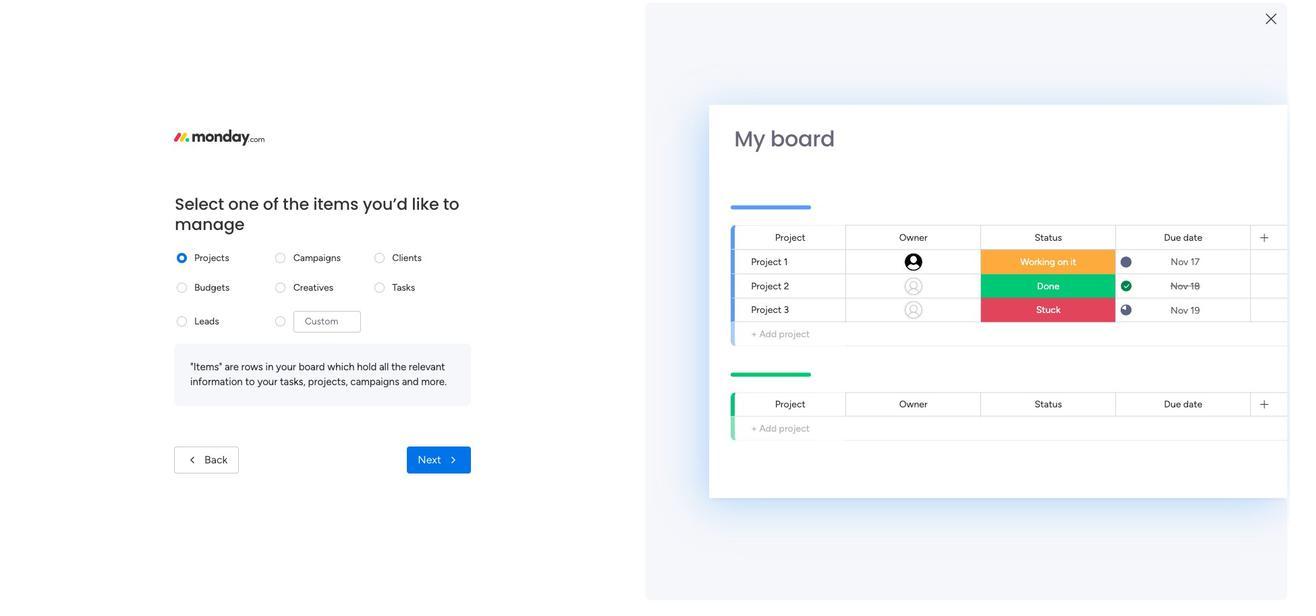 Task type: describe. For each thing, give the bounding box(es) containing it.
all
[[379, 361, 389, 373]]

workflow
[[1091, 397, 1135, 410]]

update
[[268, 322, 309, 337]]

feed
[[312, 322, 337, 337]]

1 due from the top
[[1165, 232, 1182, 243]]

select one of the items you'd like to manage
[[175, 193, 460, 235]]

like
[[412, 193, 439, 215]]

relevant
[[409, 361, 445, 373]]

apps image
[[1143, 9, 1157, 23]]

project 3
[[752, 304, 790, 316]]

quick search
[[1155, 51, 1219, 64]]

get
[[1067, 487, 1083, 499]]

board inside "items" are rows in your board which hold all the relevant information to your tasks, projects, campaigns and more.
[[299, 361, 325, 373]]

jacob simon image
[[1253, 5, 1275, 27]]

templates
[[1097, 413, 1145, 426]]

help center element
[[1028, 577, 1230, 604]]

2
[[784, 280, 790, 292]]

getting
[[1081, 526, 1114, 537]]

invite members image
[[1113, 9, 1127, 23]]

install
[[1061, 212, 1088, 224]]

to inside 'select one of the items you'd like to manage'
[[443, 193, 460, 215]]

2 add from the top
[[760, 423, 777, 434]]

minutes
[[1149, 397, 1188, 410]]

with
[[1190, 397, 1212, 410]]

workspaces navigation
[[9, 131, 132, 153]]

information
[[190, 376, 243, 388]]

next button
[[407, 447, 471, 474]]

the inside "items" are rows in your board which hold all the relevant information to your tasks, projects, campaigns and more.
[[392, 361, 407, 373]]

items
[[313, 193, 359, 215]]

project 2
[[752, 280, 790, 292]]

my for my workspaces
[[268, 368, 285, 383]]

are
[[225, 361, 239, 373]]

clients
[[392, 252, 422, 264]]

center
[[1103, 590, 1132, 602]]

campaigns
[[351, 376, 400, 388]]

quick search button
[[1133, 44, 1230, 71]]

you'd
[[363, 193, 408, 215]]

hold
[[357, 361, 377, 373]]

the inside 'select one of the items you'd like to manage'
[[283, 193, 309, 215]]

1 add from the top
[[760, 328, 777, 340]]

project for project management
[[286, 247, 322, 260]]

1 owner from the top
[[900, 232, 928, 243]]

logo image
[[174, 130, 265, 146]]

tasks,
[[280, 376, 306, 388]]

my board
[[735, 123, 835, 154]]

update feed (inbox)
[[268, 322, 381, 337]]

boost
[[1036, 397, 1064, 410]]

my workspaces
[[268, 368, 355, 383]]

project for project 1
[[752, 256, 782, 267]]

select
[[175, 193, 224, 215]]

2 project from the top
[[780, 423, 810, 434]]

2 status from the top
[[1035, 399, 1063, 410]]

help
[[1081, 590, 1101, 602]]

0 vertical spatial workspace
[[395, 269, 440, 281]]

"items"
[[190, 361, 222, 373]]

>
[[364, 269, 370, 281]]

inspired
[[1086, 487, 1125, 499]]

mobile
[[1110, 212, 1140, 224]]

templates image image
[[1040, 292, 1218, 385]]

profile
[[1133, 103, 1168, 117]]

projects,
[[308, 376, 348, 388]]

close my workspaces image
[[249, 367, 265, 383]]

Custom text field
[[293, 311, 361, 333]]

1 vertical spatial your
[[258, 376, 278, 388]]

complete your profile
[[1048, 103, 1168, 117]]

monday.com
[[1127, 541, 1182, 552]]

feedback
[[1077, 51, 1119, 64]]

budgets
[[194, 282, 230, 293]]

of
[[263, 193, 279, 215]]

project for project 3
[[752, 304, 782, 316]]

work management > main workspace
[[283, 269, 440, 281]]



Task type: vqa. For each thing, say whether or not it's contained in the screenshot.
the Create
no



Task type: locate. For each thing, give the bounding box(es) containing it.
1 vertical spatial + add project
[[752, 423, 810, 434]]

campaigns
[[293, 252, 341, 264]]

1 vertical spatial +
[[752, 423, 757, 434]]

main right >
[[372, 269, 392, 281]]

install our mobile app link
[[1048, 210, 1230, 225]]

and
[[402, 376, 419, 388]]

+ add project
[[752, 328, 810, 340], [752, 423, 810, 434]]

status up the ready-
[[1035, 399, 1063, 410]]

0 vertical spatial add
[[760, 328, 777, 340]]

public board image
[[266, 246, 281, 261]]

main workspace button
[[257, 394, 615, 453]]

board
[[771, 123, 835, 154], [299, 361, 325, 373]]

which
[[328, 361, 355, 373]]

0 vertical spatial +
[[752, 328, 757, 340]]

management
[[324, 247, 390, 260]]

due down 'install our mobile app' link
[[1165, 232, 1182, 243]]

0 horizontal spatial main
[[313, 408, 339, 423]]

your
[[276, 361, 296, 373], [258, 376, 278, 388], [1067, 397, 1088, 410]]

0 horizontal spatial the
[[283, 193, 309, 215]]

in for your
[[266, 361, 274, 373]]

status down circle o icon
[[1035, 232, 1063, 243]]

1 vertical spatial project
[[780, 423, 810, 434]]

learn & get inspired
[[1028, 487, 1125, 499]]

add to favorites image
[[423, 247, 436, 260]]

project
[[780, 328, 810, 340], [780, 423, 810, 434]]

1 vertical spatial in
[[1138, 397, 1146, 410]]

due
[[1165, 232, 1182, 243], [1165, 399, 1182, 410]]

main workspace
[[313, 408, 401, 423]]

in inside "items" are rows in your board which hold all the relevant information to your tasks, projects, campaigns and more.
[[266, 361, 274, 373]]

0 horizontal spatial my
[[268, 368, 285, 383]]

tasks
[[392, 282, 415, 293]]

workspace
[[395, 269, 440, 281], [342, 408, 401, 423]]

2 due from the top
[[1165, 399, 1182, 410]]

(inbox)
[[340, 322, 381, 337]]

date
[[1184, 232, 1203, 243], [1184, 399, 1203, 410]]

1 + add project from the top
[[752, 328, 810, 340]]

ready-
[[1036, 413, 1067, 426]]

1 vertical spatial board
[[299, 361, 325, 373]]

our
[[1090, 212, 1107, 224]]

2 + from the top
[[752, 423, 757, 434]]

workspace image
[[271, 407, 304, 440]]

leads
[[194, 316, 219, 327]]

your down rows
[[258, 376, 278, 388]]

0 vertical spatial project
[[780, 328, 810, 340]]

1 vertical spatial due date
[[1165, 399, 1203, 410]]

due date
[[1165, 232, 1203, 243], [1165, 399, 1203, 410]]

v2 bolt switch image
[[1144, 50, 1152, 65]]

1 horizontal spatial learn
[[1081, 541, 1104, 552]]

0 vertical spatial in
[[266, 361, 274, 373]]

search
[[1186, 51, 1219, 64]]

app
[[1143, 212, 1162, 224]]

1 vertical spatial main
[[313, 408, 339, 423]]

0 vertical spatial learn
[[1028, 487, 1055, 499]]

0 vertical spatial due
[[1165, 232, 1182, 243]]

complete
[[1048, 103, 1102, 117]]

works
[[1184, 541, 1209, 552]]

how
[[1107, 541, 1125, 552]]

main
[[372, 269, 392, 281], [313, 408, 339, 423]]

circle o image
[[1048, 213, 1057, 223]]

more.
[[421, 376, 447, 388]]

1 horizontal spatial main
[[372, 269, 392, 281]]

1 vertical spatial owner
[[900, 399, 928, 410]]

1 date from the top
[[1184, 232, 1203, 243]]

give
[[1054, 51, 1075, 64]]

1 horizontal spatial the
[[392, 361, 407, 373]]

0 vertical spatial status
[[1035, 232, 1063, 243]]

0 vertical spatial owner
[[900, 232, 928, 243]]

2 date from the top
[[1184, 399, 1203, 410]]

v2 user feedback image
[[1039, 50, 1049, 65]]

workspaces
[[288, 368, 355, 383]]

getting started element
[[1028, 512, 1230, 566]]

inbox image
[[1084, 9, 1097, 23]]

install our mobile app
[[1061, 212, 1162, 224]]

the right all at the left bottom
[[392, 361, 407, 373]]

work
[[283, 269, 303, 281]]

status
[[1035, 232, 1063, 243], [1035, 399, 1063, 410]]

notifications image
[[1054, 9, 1067, 23]]

2 + add project from the top
[[752, 423, 810, 434]]

search everything image
[[1176, 9, 1190, 23]]

give feedback
[[1054, 51, 1119, 64]]

0 horizontal spatial in
[[266, 361, 274, 373]]

in inside boost your workflow in minutes with ready-made templates
[[1138, 397, 1146, 410]]

help center
[[1081, 590, 1132, 602]]

0 vertical spatial main
[[372, 269, 392, 281]]

in
[[266, 361, 274, 373], [1138, 397, 1146, 410]]

project for project 2
[[752, 280, 782, 292]]

due left with
[[1165, 399, 1182, 410]]

project 1
[[752, 256, 788, 267]]

made
[[1067, 413, 1094, 426]]

1 project from the top
[[780, 328, 810, 340]]

to
[[443, 193, 460, 215], [245, 376, 255, 388]]

3
[[784, 304, 790, 316]]

projects
[[194, 252, 229, 264]]

back
[[205, 454, 228, 467]]

0 vertical spatial board
[[771, 123, 835, 154]]

my for my board
[[735, 123, 766, 154]]

back button
[[174, 447, 239, 474]]

0 horizontal spatial learn
[[1028, 487, 1055, 499]]

the right 'of'
[[283, 193, 309, 215]]

0 vertical spatial my
[[735, 123, 766, 154]]

main down projects,
[[313, 408, 339, 423]]

workspace up tasks
[[395, 269, 440, 281]]

1 horizontal spatial to
[[443, 193, 460, 215]]

your inside boost your workflow in minutes with ready-made templates
[[1067, 397, 1088, 410]]

0 vertical spatial date
[[1184, 232, 1203, 243]]

0 vertical spatial your
[[276, 361, 296, 373]]

owner
[[900, 232, 928, 243], [900, 399, 928, 410]]

getting started learn how monday.com works
[[1081, 526, 1209, 552]]

learn down getting
[[1081, 541, 1104, 552]]

your
[[1105, 103, 1130, 117]]

"items" are rows in your board which hold all the relevant information to your tasks, projects, campaigns and more.
[[190, 361, 447, 388]]

to inside "items" are rows in your board which hold all the relevant information to your tasks, projects, campaigns and more.
[[245, 376, 255, 388]]

0 vertical spatial to
[[443, 193, 460, 215]]

learn inside getting started learn how monday.com works
[[1081, 541, 1104, 552]]

in left minutes
[[1138, 397, 1146, 410]]

your up made
[[1067, 397, 1088, 410]]

main inside button
[[313, 408, 339, 423]]

1 horizontal spatial in
[[1138, 397, 1146, 410]]

in for minutes
[[1138, 397, 1146, 410]]

learn left &
[[1028, 487, 1055, 499]]

+
[[752, 328, 757, 340], [752, 423, 757, 434]]

1 vertical spatial status
[[1035, 399, 1063, 410]]

1 + from the top
[[752, 328, 757, 340]]

1
[[784, 256, 788, 267]]

1 vertical spatial add
[[760, 423, 777, 434]]

1 vertical spatial date
[[1184, 399, 1203, 410]]

management
[[306, 269, 361, 281]]

one
[[228, 193, 259, 215]]

quick
[[1155, 51, 1183, 64]]

to down rows
[[245, 376, 255, 388]]

2 vertical spatial your
[[1067, 397, 1088, 410]]

help image
[[1206, 9, 1219, 23]]

0 horizontal spatial to
[[245, 376, 255, 388]]

1 due date from the top
[[1165, 232, 1203, 243]]

1 vertical spatial due
[[1165, 399, 1182, 410]]

project management
[[286, 247, 390, 260]]

to right like
[[443, 193, 460, 215]]

your up the tasks,
[[276, 361, 296, 373]]

workspace down campaigns
[[342, 408, 401, 423]]

next
[[418, 454, 442, 467]]

1 vertical spatial my
[[268, 368, 285, 383]]

2 due date from the top
[[1165, 399, 1203, 410]]

dapulse x slim image
[[1210, 98, 1226, 114]]

1 horizontal spatial my
[[735, 123, 766, 154]]

1 vertical spatial to
[[245, 376, 255, 388]]

the
[[283, 193, 309, 215], [392, 361, 407, 373]]

rows
[[241, 361, 263, 373]]

learn
[[1028, 487, 1055, 499], [1081, 541, 1104, 552]]

&
[[1057, 487, 1064, 499]]

0 vertical spatial due date
[[1165, 232, 1203, 243]]

2 owner from the top
[[900, 399, 928, 410]]

0 vertical spatial + add project
[[752, 328, 810, 340]]

0 vertical spatial the
[[283, 193, 309, 215]]

1 vertical spatial learn
[[1081, 541, 1104, 552]]

my
[[735, 123, 766, 154], [268, 368, 285, 383]]

1 vertical spatial the
[[392, 361, 407, 373]]

component image
[[266, 268, 278, 280]]

workspace inside button
[[342, 408, 401, 423]]

add
[[760, 328, 777, 340], [760, 423, 777, 434]]

in right 'close my workspaces' icon
[[266, 361, 274, 373]]

manage
[[175, 213, 245, 235]]

creatives
[[293, 282, 334, 293]]

boost your workflow in minutes with ready-made templates
[[1036, 397, 1212, 426]]

1 vertical spatial workspace
[[342, 408, 401, 423]]

0 horizontal spatial board
[[299, 361, 325, 373]]

started
[[1117, 526, 1148, 537]]

1 horizontal spatial board
[[771, 123, 835, 154]]

1 status from the top
[[1035, 232, 1063, 243]]



